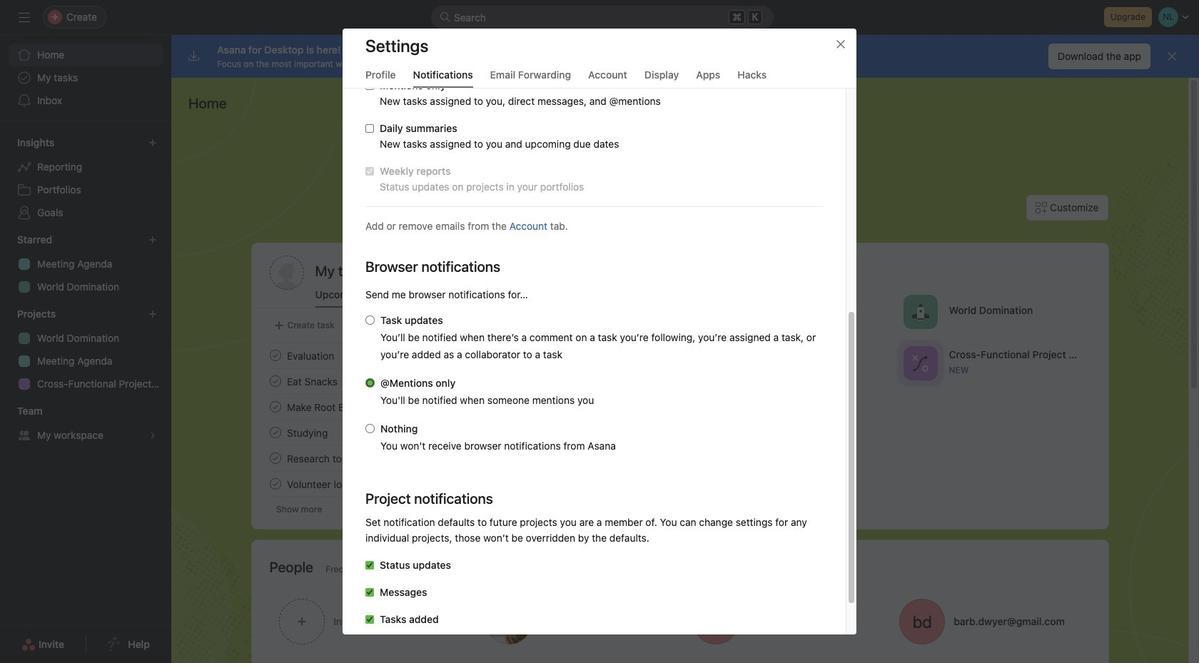 Task type: vqa. For each thing, say whether or not it's contained in the screenshot.
Mark complete checkbox
yes



Task type: describe. For each thing, give the bounding box(es) containing it.
mark complete image
[[267, 347, 284, 364]]

2 mark complete checkbox from the top
[[267, 475, 284, 492]]

prominent image
[[440, 11, 451, 23]]

add profile photo image
[[269, 256, 304, 290]]

line_and_symbols image
[[911, 354, 929, 371]]

1 mark complete checkbox from the top
[[267, 347, 284, 364]]

starred element
[[0, 227, 171, 301]]

4 mark complete image from the top
[[267, 450, 284, 467]]

hide sidebar image
[[19, 11, 30, 23]]

3 mark complete checkbox from the top
[[267, 398, 284, 415]]

global element
[[0, 35, 171, 121]]

dismiss image
[[1166, 51, 1178, 62]]

1 mark complete checkbox from the top
[[267, 450, 284, 467]]

1 mark complete image from the top
[[267, 373, 284, 390]]

rocket image
[[911, 303, 929, 320]]

3 mark complete image from the top
[[267, 424, 284, 441]]



Task type: locate. For each thing, give the bounding box(es) containing it.
mark complete image
[[267, 373, 284, 390], [267, 398, 284, 415], [267, 424, 284, 441], [267, 450, 284, 467], [267, 475, 284, 492]]

projects element
[[0, 301, 171, 398]]

1 vertical spatial mark complete checkbox
[[267, 475, 284, 492]]

4 mark complete checkbox from the top
[[267, 424, 284, 441]]

None radio
[[365, 315, 375, 325]]

insights element
[[0, 130, 171, 227]]

None checkbox
[[365, 81, 374, 90], [365, 167, 374, 176], [365, 81, 374, 90], [365, 167, 374, 176]]

teams element
[[0, 398, 171, 450]]

Mark complete checkbox
[[267, 450, 284, 467], [267, 475, 284, 492]]

0 vertical spatial mark complete checkbox
[[267, 450, 284, 467]]

2 mark complete image from the top
[[267, 398, 284, 415]]

None checkbox
[[365, 124, 374, 133], [365, 561, 374, 570], [365, 588, 374, 597], [365, 615, 374, 624], [365, 124, 374, 133], [365, 561, 374, 570], [365, 588, 374, 597], [365, 615, 374, 624]]

None radio
[[365, 378, 375, 388], [365, 424, 375, 433], [365, 378, 375, 388], [365, 424, 375, 433]]

close image
[[835, 39, 846, 50]]

5 mark complete image from the top
[[267, 475, 284, 492]]

Mark complete checkbox
[[267, 347, 284, 364], [267, 373, 284, 390], [267, 398, 284, 415], [267, 424, 284, 441]]

2 mark complete checkbox from the top
[[267, 373, 284, 390]]



